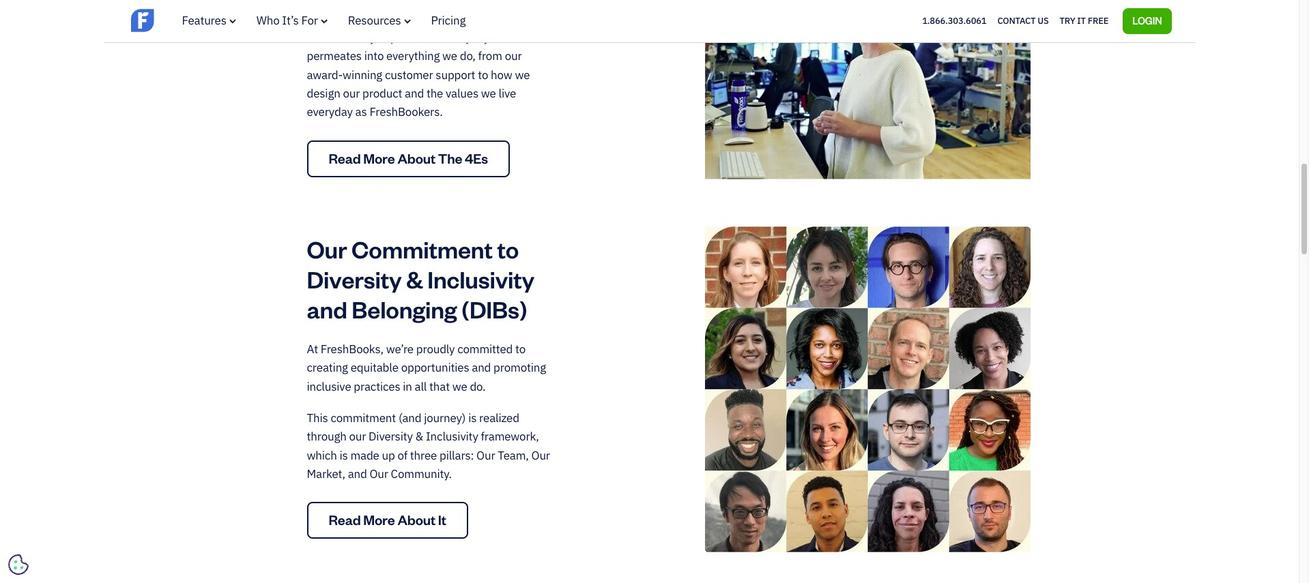 Task type: describe. For each thing, give the bounding box(es) containing it.
extraordinary
[[307, 30, 376, 45]]

this inside "at freshbooks our philosophy is to execute extraordinary experiences everyday. this permeates into everything we do, from our award-winning customer support to how we design our product and the values we live everyday as freshbookers."
[[495, 30, 516, 45]]

journey)
[[424, 411, 466, 426]]

three
[[410, 448, 437, 464]]

more for read more about the 4es
[[363, 149, 395, 167]]

contact us link
[[998, 12, 1049, 30]]

pillars:
[[440, 448, 474, 464]]

live
[[499, 86, 516, 101]]

contact us
[[998, 15, 1049, 26]]

(and
[[399, 411, 422, 426]]

freshbooks
[[321, 11, 381, 26]]

how
[[491, 67, 513, 82]]

and inside this commitment (and journey) is realized through our diversity & inclusivity framework, which is made up of three pillars: our team, our market, and our community.
[[348, 467, 367, 482]]

committed
[[458, 342, 513, 357]]

login link
[[1124, 8, 1172, 34]]

overview philosophy image
[[706, 0, 1031, 180]]

and inside our commitment to diversity & inclusivity and belonging (dibs)
[[307, 294, 347, 324]]

we're
[[386, 342, 414, 357]]

our up the experiences
[[383, 11, 400, 26]]

we left live
[[481, 86, 496, 101]]

team,
[[498, 448, 529, 464]]

customer
[[385, 67, 433, 82]]

read for read more about the 4es
[[329, 149, 361, 167]]

and inside at freshbooks, we're proudly committed to creating equitable opportunities and promoting inclusive practices in all that we do.
[[472, 361, 491, 376]]

winning
[[343, 67, 383, 82]]

it
[[1078, 15, 1087, 26]]

more for read more about it
[[363, 512, 395, 530]]

free
[[1088, 15, 1109, 26]]

who it's for
[[257, 13, 318, 28]]

who
[[257, 13, 280, 28]]

is for to
[[461, 11, 470, 26]]

made
[[351, 448, 380, 464]]

who it's for link
[[257, 13, 328, 28]]

resources link
[[348, 13, 411, 28]]

our up "how"
[[505, 49, 522, 64]]

and inside "at freshbooks our philosophy is to execute extraordinary experiences everyday. this permeates into everything we do, from our award-winning customer support to how we design our product and the values we live everyday as freshbookers."
[[405, 86, 424, 101]]

we inside at freshbooks, we're proudly committed to creating equitable opportunities and promoting inclusive practices in all that we do.
[[453, 379, 468, 394]]

that
[[430, 379, 450, 394]]

award-
[[307, 67, 343, 82]]

proudly
[[416, 342, 455, 357]]

we left do,
[[443, 49, 458, 64]]

1.866.303.6061
[[923, 15, 987, 26]]

at for at freshbooks our philosophy is to execute extraordinary experiences everyday. this permeates into everything we do, from our award-winning customer support to how we design our product and the values we live everyday as freshbookers.
[[307, 11, 318, 26]]

product
[[363, 86, 402, 101]]

as
[[356, 105, 367, 120]]

inclusive
[[307, 379, 351, 394]]

about for it
[[398, 512, 436, 530]]

everything
[[387, 49, 440, 64]]

to inside our commitment to diversity & inclusivity and belonging (dibs)
[[497, 234, 519, 264]]

at freshbooks, we're proudly committed to creating equitable opportunities and promoting inclusive practices in all that we do.
[[307, 342, 546, 394]]

diversity inside our commitment to diversity & inclusivity and belonging (dibs)
[[307, 264, 402, 294]]

us
[[1038, 15, 1049, 26]]

the
[[438, 149, 463, 167]]

read more about the 4es link
[[307, 140, 510, 177]]

at freshbooks our philosophy is to execute extraordinary experiences everyday. this permeates into everything we do, from our award-winning customer support to how we design our product and the values we live everyday as freshbookers.
[[307, 11, 530, 120]]

commitment
[[352, 234, 493, 264]]

features link
[[182, 13, 236, 28]]

to left "how"
[[478, 67, 488, 82]]

opportunities
[[401, 361, 470, 376]]

for
[[302, 13, 318, 28]]

belonging
[[352, 294, 457, 324]]



Task type: locate. For each thing, give the bounding box(es) containing it.
of
[[398, 448, 408, 464]]

everyday.
[[443, 30, 492, 45]]

diversity inside this commitment (and journey) is realized through our diversity & inclusivity framework, which is made up of three pillars: our team, our market, and our community.
[[369, 430, 413, 445]]

philosophy
[[403, 11, 459, 26]]

more down the as
[[363, 149, 395, 167]]

2 vertical spatial is
[[340, 448, 348, 464]]

our inside our commitment to diversity & inclusivity and belonging (dibs)
[[307, 234, 347, 264]]

it
[[438, 512, 447, 530]]

which
[[307, 448, 337, 464]]

1 about from the top
[[398, 149, 436, 167]]

and down made
[[348, 467, 367, 482]]

about
[[398, 149, 436, 167], [398, 512, 436, 530]]

our inside this commitment (and journey) is realized through our diversity & inclusivity framework, which is made up of three pillars: our team, our market, and our community.
[[349, 430, 366, 445]]

2 at from the top
[[307, 342, 318, 357]]

read more about it link
[[307, 503, 468, 540]]

our
[[383, 11, 400, 26], [505, 49, 522, 64], [343, 86, 360, 101], [349, 430, 366, 445]]

our up the as
[[343, 86, 360, 101]]

0 horizontal spatial this
[[307, 411, 328, 426]]

read down everyday
[[329, 149, 361, 167]]

0 vertical spatial diversity
[[307, 264, 402, 294]]

into
[[365, 49, 384, 64]]

about inside "link"
[[398, 512, 436, 530]]

0 vertical spatial about
[[398, 149, 436, 167]]

2 more from the top
[[363, 512, 395, 530]]

try
[[1060, 15, 1076, 26]]

1.866.303.6061 link
[[923, 15, 987, 26]]

up
[[382, 448, 395, 464]]

execute
[[485, 11, 526, 26]]

this
[[495, 30, 516, 45], [307, 411, 328, 426]]

practices
[[354, 379, 401, 394]]

at inside at freshbooks, we're proudly committed to creating equitable opportunities and promoting inclusive practices in all that we do.
[[307, 342, 318, 357]]

1 vertical spatial this
[[307, 411, 328, 426]]

everyday
[[307, 105, 353, 120]]

freshbooks,
[[321, 342, 384, 357]]

more down community.
[[363, 512, 395, 530]]

pricing
[[431, 13, 466, 28]]

features
[[182, 13, 227, 28]]

equitable
[[351, 361, 399, 376]]

1 vertical spatial about
[[398, 512, 436, 530]]

all
[[415, 379, 427, 394]]

and down customer
[[405, 86, 424, 101]]

diversity
[[307, 264, 402, 294], [369, 430, 413, 445]]

inclusivity inside this commitment (and journey) is realized through our diversity & inclusivity framework, which is made up of three pillars: our team, our market, and our community.
[[426, 430, 479, 445]]

more inside "link"
[[363, 512, 395, 530]]

design
[[307, 86, 341, 101]]

cookie consent banner dialog
[[10, 416, 215, 574]]

&
[[406, 264, 423, 294], [416, 430, 424, 445]]

to up promoting
[[516, 342, 526, 357]]

& inside this commitment (and journey) is realized through our diversity & inclusivity framework, which is made up of three pillars: our team, our market, and our community.
[[416, 430, 424, 445]]

realized
[[480, 411, 520, 426]]

it's
[[282, 13, 299, 28]]

more
[[363, 149, 395, 167], [363, 512, 395, 530]]

0 vertical spatial this
[[495, 30, 516, 45]]

read more about the 4es
[[329, 149, 488, 167]]

at inside "at freshbooks our philosophy is to execute extraordinary experiences everyday. this permeates into everything we do, from our award-winning customer support to how we design our product and the values we live everyday as freshbookers."
[[307, 11, 318, 26]]

experiences
[[378, 30, 440, 45]]

from
[[478, 49, 503, 64]]

read inside "link"
[[329, 512, 361, 530]]

we
[[443, 49, 458, 64], [515, 67, 530, 82], [481, 86, 496, 101], [453, 379, 468, 394]]

1 horizontal spatial this
[[495, 30, 516, 45]]

support
[[436, 67, 476, 82]]

this inside this commitment (and journey) is realized through our diversity & inclusivity framework, which is made up of three pillars: our team, our market, and our community.
[[307, 411, 328, 426]]

our
[[307, 234, 347, 264], [477, 448, 495, 464], [532, 448, 550, 464], [370, 467, 388, 482]]

do,
[[460, 49, 476, 64]]

about left it
[[398, 512, 436, 530]]

is left realized at the bottom
[[469, 411, 477, 426]]

contact
[[998, 15, 1036, 26]]

promoting
[[494, 361, 546, 376]]

1 at from the top
[[307, 11, 318, 26]]

read
[[329, 149, 361, 167], [329, 512, 361, 530]]

1 read from the top
[[329, 149, 361, 167]]

and up do.
[[472, 361, 491, 376]]

1 vertical spatial more
[[363, 512, 395, 530]]

this down "execute"
[[495, 30, 516, 45]]

creating
[[307, 361, 348, 376]]

commitment
[[331, 411, 396, 426]]

to up (dibs)
[[497, 234, 519, 264]]

2 about from the top
[[398, 512, 436, 530]]

0 vertical spatial read
[[329, 149, 361, 167]]

this up through
[[307, 411, 328, 426]]

inclusivity
[[428, 264, 535, 294], [426, 430, 479, 445]]

our commitment to diversity & inclusivity and belonging (dibs)
[[307, 234, 535, 324]]

1 more from the top
[[363, 149, 395, 167]]

0 vertical spatial is
[[461, 11, 470, 26]]

about for the
[[398, 149, 436, 167]]

4es
[[465, 149, 488, 167]]

read more about it
[[329, 512, 447, 530]]

this commitment (and journey) is realized through our diversity & inclusivity framework, which is made up of three pillars: our team, our market, and our community.
[[307, 411, 550, 482]]

resources
[[348, 13, 401, 28]]

about left the on the top left
[[398, 149, 436, 167]]

in
[[403, 379, 412, 394]]

and up freshbooks,
[[307, 294, 347, 324]]

is
[[461, 11, 470, 26], [469, 411, 477, 426], [340, 448, 348, 464]]

framework,
[[481, 430, 539, 445]]

freshbooks logo image
[[131, 7, 237, 33]]

0 vertical spatial &
[[406, 264, 423, 294]]

login
[[1133, 14, 1163, 26]]

freshbookers.
[[370, 105, 443, 120]]

is up everyday.
[[461, 11, 470, 26]]

& inside our commitment to diversity & inclusivity and belonging (dibs)
[[406, 264, 423, 294]]

0 vertical spatial at
[[307, 11, 318, 26]]

community.
[[391, 467, 452, 482]]

is inside "at freshbooks our philosophy is to execute extraordinary experiences everyday. this permeates into everything we do, from our award-winning customer support to how we design our product and the values we live everyday as freshbookers."
[[461, 11, 470, 26]]

the
[[427, 86, 443, 101]]

at
[[307, 11, 318, 26], [307, 342, 318, 357]]

2 read from the top
[[329, 512, 361, 530]]

1 vertical spatial &
[[416, 430, 424, 445]]

is left made
[[340, 448, 348, 464]]

inclusivity inside our commitment to diversity & inclusivity and belonging (dibs)
[[428, 264, 535, 294]]

try it free
[[1060, 15, 1109, 26]]

cookie preferences image
[[8, 555, 29, 576]]

at up creating
[[307, 342, 318, 357]]

(dibs)
[[462, 294, 528, 324]]

through
[[307, 430, 347, 445]]

we right "how"
[[515, 67, 530, 82]]

market,
[[307, 467, 345, 482]]

at right it's
[[307, 11, 318, 26]]

our down commitment
[[349, 430, 366, 445]]

1 vertical spatial is
[[469, 411, 477, 426]]

permeates
[[307, 49, 362, 64]]

1 vertical spatial diversity
[[369, 430, 413, 445]]

read for read more about it
[[329, 512, 361, 530]]

pricing link
[[431, 13, 466, 28]]

to inside at freshbooks, we're proudly committed to creating equitable opportunities and promoting inclusive practices in all that we do.
[[516, 342, 526, 357]]

read down market,
[[329, 512, 361, 530]]

0 vertical spatial inclusivity
[[428, 264, 535, 294]]

0 vertical spatial more
[[363, 149, 395, 167]]

1 vertical spatial inclusivity
[[426, 430, 479, 445]]

do.
[[470, 379, 486, 394]]

and
[[405, 86, 424, 101], [307, 294, 347, 324], [472, 361, 491, 376], [348, 467, 367, 482]]

is for realized
[[469, 411, 477, 426]]

1 vertical spatial at
[[307, 342, 318, 357]]

we left do.
[[453, 379, 468, 394]]

1 vertical spatial read
[[329, 512, 361, 530]]

try it free link
[[1060, 12, 1109, 30]]

at for at freshbooks, we're proudly committed to creating equitable opportunities and promoting inclusive practices in all that we do.
[[307, 342, 318, 357]]

to up everyday.
[[472, 11, 482, 26]]

values
[[446, 86, 479, 101]]



Task type: vqa. For each thing, say whether or not it's contained in the screenshot.
bottom is
yes



